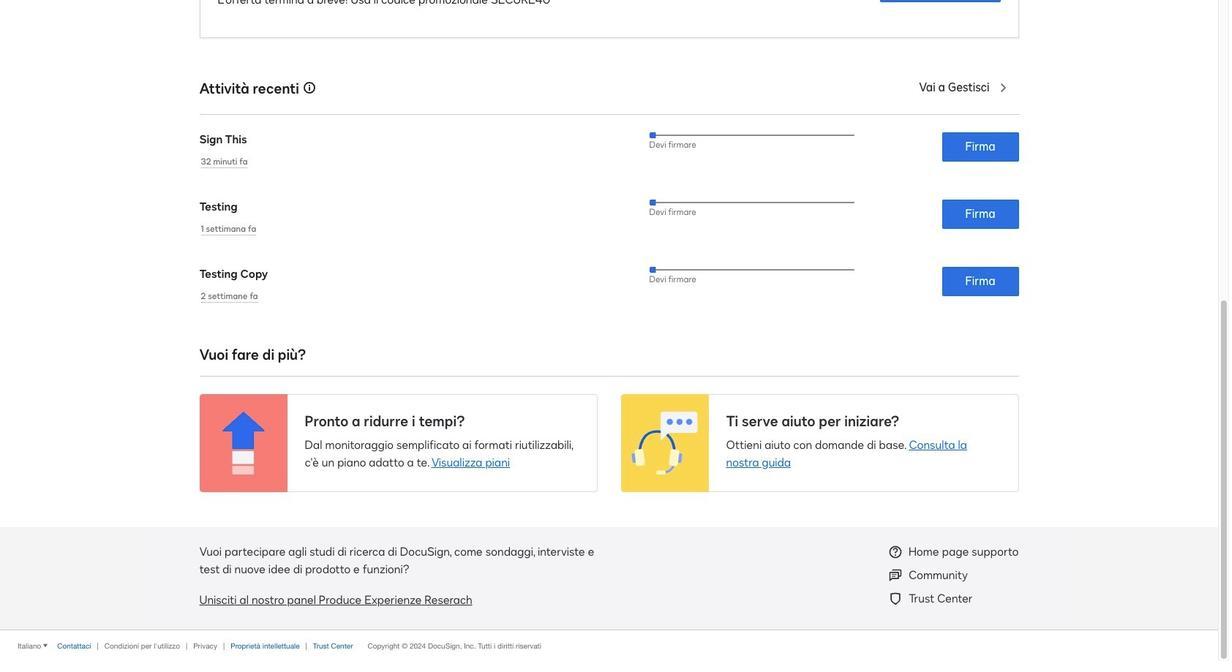 Task type: describe. For each thing, give the bounding box(es) containing it.
altre info region
[[0, 527, 1218, 661]]

1 region from the left
[[199, 394, 597, 492]]



Task type: locate. For each thing, give the bounding box(es) containing it.
0 horizontal spatial region
[[199, 394, 597, 492]]

region
[[199, 394, 597, 492], [621, 394, 1019, 492]]

1 horizontal spatial region
[[621, 394, 1019, 492]]

2 region from the left
[[621, 394, 1019, 492]]



Task type: vqa. For each thing, say whether or not it's contained in the screenshot.
Altre info region
yes



